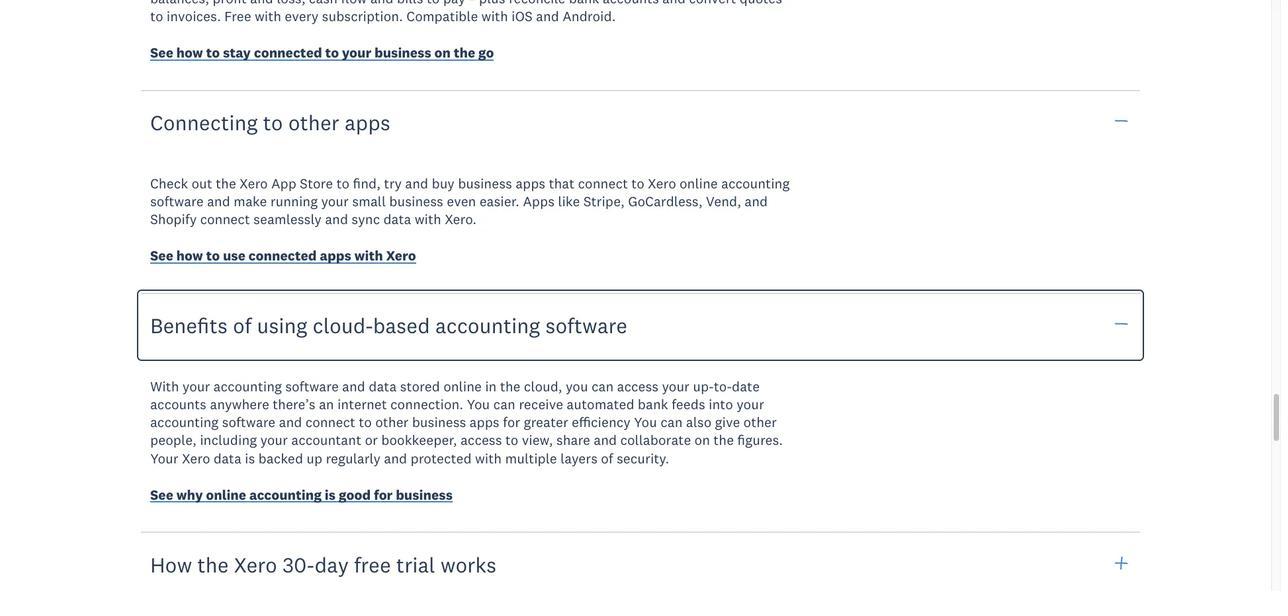 Task type: vqa. For each thing, say whether or not it's contained in the screenshot.
Email EMAIL FIELD
no



Task type: locate. For each thing, give the bounding box(es) containing it.
connected for to
[[254, 44, 322, 62]]

2 vertical spatial see
[[150, 487, 173, 504]]

1 horizontal spatial of
[[601, 450, 613, 468]]

also
[[686, 414, 712, 432]]

store
[[300, 174, 333, 192]]

0 vertical spatial for
[[503, 414, 521, 432]]

see for see why online accounting is good for business
[[150, 487, 173, 504]]

connect down an on the left of page
[[306, 414, 356, 432]]

is left good
[[325, 487, 336, 504]]

with left multiple
[[475, 450, 502, 468]]

1 vertical spatial with
[[354, 247, 383, 265]]

0 horizontal spatial other
[[288, 109, 339, 136]]

for right good
[[374, 487, 393, 504]]

2 see from the top
[[150, 247, 173, 265]]

how left stay
[[176, 44, 203, 62]]

connected right stay
[[254, 44, 322, 62]]

data
[[384, 211, 411, 228], [369, 378, 397, 396], [214, 450, 242, 468]]

receive
[[519, 396, 563, 414]]

give
[[715, 414, 740, 432]]

other up store at the top
[[288, 109, 339, 136]]

to
[[206, 44, 220, 62], [325, 44, 339, 62], [263, 109, 283, 136], [337, 174, 350, 192], [632, 174, 645, 192], [206, 247, 220, 265], [359, 414, 372, 432], [506, 432, 519, 450]]

xero inside 'with your accounting software and data stored online in the cloud, you can access your up-to-date accounts anywhere there's an internet connection. you can receive automated bank feeds into your accounting software and connect to other business apps for greater efficiency you can also give other people, including your accountant or bookkeeper, access to view, share and collaborate on the figures. your xero data is backed up regularly and protected with multiple layers of security.'
[[182, 450, 210, 468]]

2 horizontal spatial other
[[744, 414, 777, 432]]

2 vertical spatial with
[[475, 450, 502, 468]]

1 horizontal spatial is
[[325, 487, 336, 504]]

on
[[435, 44, 451, 62], [695, 432, 710, 450]]

can down in
[[494, 396, 516, 414]]

see
[[150, 44, 173, 62], [150, 247, 173, 265], [150, 487, 173, 504]]

1 horizontal spatial with
[[415, 211, 441, 228]]

2 vertical spatial connect
[[306, 414, 356, 432]]

connected down seamlessly
[[249, 247, 317, 265]]

1 vertical spatial on
[[695, 432, 710, 450]]

bank
[[638, 396, 668, 414]]

apps
[[345, 109, 391, 136], [516, 174, 546, 192], [320, 247, 351, 265], [470, 414, 500, 432]]

your
[[342, 44, 372, 62], [321, 193, 349, 210], [183, 378, 210, 396], [662, 378, 690, 396], [737, 396, 764, 414], [260, 432, 288, 450]]

1 how from the top
[[176, 44, 203, 62]]

layers
[[561, 450, 598, 468]]

1 horizontal spatial access
[[617, 378, 659, 396]]

and down there's
[[279, 414, 302, 432]]

0 horizontal spatial online
[[206, 487, 246, 504]]

2 horizontal spatial connect
[[578, 174, 628, 192]]

2 vertical spatial online
[[206, 487, 246, 504]]

with inside check out the xero app store to find, try and buy business apps that connect to xero online accounting software and make running your small business even easier. apps like stripe, gocardless, vend, and shopify connect seamlessly and sync data with xero.
[[415, 211, 441, 228]]

connect inside 'with your accounting software and data stored online in the cloud, you can access your up-to-date accounts anywhere there's an internet connection. you can receive automated bank feeds into your accounting software and connect to other business apps for greater efficiency you can also give other people, including your accountant or bookkeeper, access to view, share and collaborate on the figures. your xero data is backed up regularly and protected with multiple layers of security.'
[[306, 414, 356, 432]]

the inside dropdown button
[[197, 552, 229, 578]]

2 how from the top
[[176, 247, 203, 265]]

can up automated
[[592, 378, 614, 396]]

with your accounting software and data stored online in the cloud, you can access your up-to-date accounts anywhere there's an internet connection. you can receive automated bank feeds into your accounting software and connect to other business apps for greater efficiency you can also give other people, including your accountant or bookkeeper, access to view, share and collaborate on the figures. your xero data is backed up regularly and protected with multiple layers of security.
[[150, 378, 783, 468]]

1 vertical spatial for
[[374, 487, 393, 504]]

is down including
[[245, 450, 255, 468]]

benefits of using cloud-based accounting software
[[150, 312, 628, 339]]

accountant
[[291, 432, 362, 450]]

0 vertical spatial how
[[176, 44, 203, 62]]

up
[[307, 450, 323, 468]]

2 vertical spatial data
[[214, 450, 242, 468]]

data down including
[[214, 450, 242, 468]]

with left the xero. in the top of the page
[[415, 211, 441, 228]]

1 vertical spatial connect
[[200, 211, 250, 228]]

share
[[557, 432, 591, 450]]

1 vertical spatial access
[[461, 432, 502, 450]]

other
[[288, 109, 339, 136], [375, 414, 409, 432], [744, 414, 777, 432]]

apps inside check out the xero app store to find, try and buy business apps that connect to xero online accounting software and make running your small business even easier. apps like stripe, gocardless, vend, and shopify connect seamlessly and sync data with xero.
[[516, 174, 546, 192]]

connect
[[578, 174, 628, 192], [200, 211, 250, 228], [306, 414, 356, 432]]

0 vertical spatial data
[[384, 211, 411, 228]]

business
[[375, 44, 431, 62], [458, 174, 512, 192], [389, 193, 444, 210], [412, 414, 466, 432], [396, 487, 453, 504]]

with inside 'with your accounting software and data stored online in the cloud, you can access your up-to-date accounts anywhere there's an internet connection. you can receive automated bank feeds into your accounting software and connect to other business apps for greater efficiency you can also give other people, including your accountant or bookkeeper, access to view, share and collaborate on the figures. your xero data is backed up regularly and protected with multiple layers of security.'
[[475, 450, 502, 468]]

0 horizontal spatial on
[[435, 44, 451, 62]]

trial
[[396, 552, 435, 578]]

for inside the see why online accounting is good for business link
[[374, 487, 393, 504]]

you down bank
[[634, 414, 657, 432]]

the left go
[[454, 44, 475, 62]]

apps inside dropdown button
[[345, 109, 391, 136]]

how down shopify
[[176, 247, 203, 265]]

the right in
[[500, 378, 521, 396]]

can up collaborate
[[661, 414, 683, 432]]

and down bookkeeper,
[[384, 450, 407, 468]]

and
[[405, 174, 428, 192], [207, 193, 230, 210], [745, 193, 768, 210], [325, 211, 348, 228], [342, 378, 365, 396], [279, 414, 302, 432], [594, 432, 617, 450], [384, 450, 407, 468]]

online left in
[[444, 378, 482, 396]]

connect down make
[[200, 211, 250, 228]]

multiple
[[505, 450, 557, 468]]

0 horizontal spatial of
[[233, 312, 252, 339]]

other up or
[[375, 414, 409, 432]]

1 vertical spatial see
[[150, 247, 173, 265]]

on down also
[[695, 432, 710, 450]]

accounting
[[722, 174, 790, 192], [435, 312, 540, 339], [214, 378, 282, 396], [150, 414, 219, 432], [249, 487, 322, 504]]

1 vertical spatial is
[[325, 487, 336, 504]]

even
[[447, 193, 476, 210]]

accounting inside check out the xero app store to find, try and buy business apps that connect to xero online accounting software and make running your small business even easier. apps like stripe, gocardless, vend, and shopify connect seamlessly and sync data with xero.
[[722, 174, 790, 192]]

1 horizontal spatial other
[[375, 414, 409, 432]]

for inside 'with your accounting software and data stored online in the cloud, you can access your up-to-date accounts anywhere there's an internet connection. you can receive automated bank feeds into your accounting software and connect to other business apps for greater efficiency you can also give other people, including your accountant or bookkeeper, access to view, share and collaborate on the figures. your xero data is backed up regularly and protected with multiple layers of security.'
[[503, 414, 521, 432]]

access up protected
[[461, 432, 502, 450]]

data right sync
[[384, 211, 411, 228]]

0 vertical spatial connected
[[254, 44, 322, 62]]

accounting up in
[[435, 312, 540, 339]]

0 horizontal spatial you
[[467, 396, 490, 414]]

apps up apps
[[516, 174, 546, 192]]

and left sync
[[325, 211, 348, 228]]

view,
[[522, 432, 553, 450]]

cloud,
[[524, 378, 563, 396]]

into
[[709, 396, 733, 414]]

your
[[150, 450, 179, 468]]

backed
[[259, 450, 303, 468]]

the right out
[[216, 174, 236, 192]]

2 horizontal spatial can
[[661, 414, 683, 432]]

vend,
[[706, 193, 741, 210]]

make
[[234, 193, 267, 210]]

0 horizontal spatial with
[[354, 247, 383, 265]]

figures.
[[738, 432, 783, 450]]

online inside 'with your accounting software and data stored online in the cloud, you can access your up-to-date accounts anywhere there's an internet connection. you can receive automated bank feeds into your accounting software and connect to other business apps for greater efficiency you can also give other people, including your accountant or bookkeeper, access to view, share and collaborate on the figures. your xero data is backed up regularly and protected with multiple layers of security.'
[[444, 378, 482, 396]]

or
[[365, 432, 378, 450]]

protected
[[411, 450, 472, 468]]

of right layers
[[601, 450, 613, 468]]

30-
[[283, 552, 315, 578]]

0 vertical spatial online
[[680, 174, 718, 192]]

the right how
[[197, 552, 229, 578]]

1 vertical spatial online
[[444, 378, 482, 396]]

3 see from the top
[[150, 487, 173, 504]]

you down in
[[467, 396, 490, 414]]

1 vertical spatial data
[[369, 378, 397, 396]]

1 vertical spatial of
[[601, 450, 613, 468]]

1 horizontal spatial on
[[695, 432, 710, 450]]

1 horizontal spatial can
[[592, 378, 614, 396]]

try
[[384, 174, 402, 192]]

and right vend,
[[745, 193, 768, 210]]

1 horizontal spatial you
[[634, 414, 657, 432]]

apps up find,
[[345, 109, 391, 136]]

software
[[150, 193, 204, 210], [546, 312, 628, 339], [285, 378, 339, 396], [222, 414, 276, 432]]

2 horizontal spatial online
[[680, 174, 718, 192]]

1 horizontal spatial connect
[[306, 414, 356, 432]]

to inside dropdown button
[[263, 109, 283, 136]]

of left using
[[233, 312, 252, 339]]

an
[[319, 396, 334, 414]]

efficiency
[[572, 414, 631, 432]]

of
[[233, 312, 252, 339], [601, 450, 613, 468]]

1 vertical spatial how
[[176, 247, 203, 265]]

other up figures.
[[744, 414, 777, 432]]

1 horizontal spatial online
[[444, 378, 482, 396]]

with
[[415, 211, 441, 228], [354, 247, 383, 265], [475, 450, 502, 468]]

0 vertical spatial with
[[415, 211, 441, 228]]

xero
[[240, 174, 268, 192], [648, 174, 676, 192], [386, 247, 416, 265], [182, 450, 210, 468], [234, 552, 277, 578]]

how the xero 30-day free trial works
[[150, 552, 497, 578]]

connect up stripe,
[[578, 174, 628, 192]]

2 horizontal spatial with
[[475, 450, 502, 468]]

software up shopify
[[150, 193, 204, 210]]

accounting up vend,
[[722, 174, 790, 192]]

how
[[176, 44, 203, 62], [176, 247, 203, 265]]

stored
[[400, 378, 440, 396]]

that
[[549, 174, 575, 192]]

software up "you"
[[546, 312, 628, 339]]

software inside check out the xero app store to find, try and buy business apps that connect to xero online accounting software and make running your small business even easier. apps like stripe, gocardless, vend, and shopify connect seamlessly and sync data with xero.
[[150, 193, 204, 210]]

see why online accounting is good for business
[[150, 487, 453, 504]]

0 vertical spatial access
[[617, 378, 659, 396]]

software inside dropdown button
[[546, 312, 628, 339]]

1 vertical spatial you
[[634, 414, 657, 432]]

of inside 'with your accounting software and data stored online in the cloud, you can access your up-to-date accounts anywhere there's an internet connection. you can receive automated bank feeds into your accounting software and connect to other business apps for greater efficiency you can also give other people, including your accountant or bookkeeper, access to view, share and collaborate on the figures. your xero data is backed up regularly and protected with multiple layers of security.'
[[601, 450, 613, 468]]

the down give at right bottom
[[714, 432, 734, 450]]

data up the internet on the left bottom of the page
[[369, 378, 397, 396]]

and down out
[[207, 193, 230, 210]]

0 horizontal spatial for
[[374, 487, 393, 504]]

see how to use connected apps with xero
[[150, 247, 416, 265]]

free
[[354, 552, 391, 578]]

1 see from the top
[[150, 44, 173, 62]]

0 vertical spatial see
[[150, 44, 173, 62]]

access up bank
[[617, 378, 659, 396]]

1 vertical spatial connected
[[249, 247, 317, 265]]

0 horizontal spatial can
[[494, 396, 516, 414]]

0 horizontal spatial access
[[461, 432, 502, 450]]

0 vertical spatial of
[[233, 312, 252, 339]]

shopify
[[150, 211, 197, 228]]

benefits of using cloud-based accounting software button
[[141, 293, 1141, 359]]

up-
[[693, 378, 714, 396]]

app
[[271, 174, 296, 192]]

check out the xero app store to find, try and buy business apps that connect to xero online accounting software and make running your small business even easier. apps like stripe, gocardless, vend, and shopify connect seamlessly and sync data with xero.
[[150, 174, 790, 228]]

0 horizontal spatial connect
[[200, 211, 250, 228]]

1 horizontal spatial for
[[503, 414, 521, 432]]

connected
[[254, 44, 322, 62], [249, 247, 317, 265]]

connected for apps
[[249, 247, 317, 265]]

on left go
[[435, 44, 451, 62]]

online inside check out the xero app store to find, try and buy business apps that connect to xero online accounting software and make running your small business even easier. apps like stripe, gocardless, vend, and shopify connect seamlessly and sync data with xero.
[[680, 174, 718, 192]]

online up vend,
[[680, 174, 718, 192]]

0 vertical spatial is
[[245, 450, 255, 468]]

software up an on the left of page
[[285, 378, 339, 396]]

for left greater
[[503, 414, 521, 432]]

the
[[454, 44, 475, 62], [216, 174, 236, 192], [500, 378, 521, 396], [714, 432, 734, 450], [197, 552, 229, 578]]

online right why
[[206, 487, 246, 504]]

apps down in
[[470, 414, 500, 432]]

access
[[617, 378, 659, 396], [461, 432, 502, 450]]

sync
[[352, 211, 380, 228]]

is
[[245, 450, 255, 468], [325, 487, 336, 504]]

you
[[467, 396, 490, 414], [634, 414, 657, 432]]

0 horizontal spatial is
[[245, 450, 255, 468]]

date
[[732, 378, 760, 396]]

with down sync
[[354, 247, 383, 265]]

connect for accounting
[[200, 211, 250, 228]]

online
[[680, 174, 718, 192], [444, 378, 482, 396], [206, 487, 246, 504]]



Task type: describe. For each thing, give the bounding box(es) containing it.
accounting down the backed
[[249, 487, 322, 504]]

see how to stay connected to your business on the go link
[[150, 44, 494, 65]]

your inside check out the xero app store to find, try and buy business apps that connect to xero online accounting software and make running your small business even easier. apps like stripe, gocardless, vend, and shopify connect seamlessly and sync data with xero.
[[321, 193, 349, 210]]

stay
[[223, 44, 251, 62]]

including
[[200, 432, 257, 450]]

and right try on the top
[[405, 174, 428, 192]]

good
[[339, 487, 371, 504]]

apps down seamlessly
[[320, 247, 351, 265]]

see how to stay connected to your business on the go
[[150, 44, 494, 62]]

why
[[176, 487, 203, 504]]

0 vertical spatial you
[[467, 396, 490, 414]]

how the xero 30-day free trial works button
[[141, 532, 1141, 592]]

seamlessly
[[254, 211, 322, 228]]

running
[[271, 193, 318, 210]]

connecting to other apps button
[[141, 89, 1141, 156]]

how for use
[[176, 247, 203, 265]]

based
[[373, 312, 430, 339]]

security.
[[617, 450, 670, 468]]

you
[[566, 378, 588, 396]]

0 vertical spatial on
[[435, 44, 451, 62]]

the inside check out the xero app store to find, try and buy business apps that connect to xero online accounting software and make running your small business even easier. apps like stripe, gocardless, vend, and shopify connect seamlessly and sync data with xero.
[[216, 174, 236, 192]]

greater
[[524, 414, 569, 432]]

how
[[150, 552, 192, 578]]

is inside 'with your accounting software and data stored online in the cloud, you can access your up-to-date accounts anywhere there's an internet connection. you can receive automated bank feeds into your accounting software and connect to other business apps for greater efficiency you can also give other people, including your accountant or bookkeeper, access to view, share and collaborate on the figures. your xero data is backed up regularly and protected with multiple layers of security.'
[[245, 450, 255, 468]]

accounts
[[150, 396, 207, 414]]

collaborate
[[621, 432, 691, 450]]

stripe,
[[584, 193, 625, 210]]

accounting up the anywhere
[[214, 378, 282, 396]]

benefits
[[150, 312, 228, 339]]

with
[[150, 378, 179, 396]]

day
[[315, 552, 349, 578]]

apps
[[523, 193, 555, 210]]

buy
[[432, 174, 455, 192]]

and up the internet on the left bottom of the page
[[342, 378, 365, 396]]

business inside 'with your accounting software and data stored online in the cloud, you can access your up-to-date accounts anywhere there's an internet connection. you can receive automated bank feeds into your accounting software and connect to other business apps for greater efficiency you can also give other people, including your accountant or bookkeeper, access to view, share and collaborate on the figures. your xero data is backed up regularly and protected with multiple layers of security.'
[[412, 414, 466, 432]]

gocardless,
[[628, 193, 703, 210]]

like
[[558, 193, 580, 210]]

and down efficiency
[[594, 432, 617, 450]]

easier.
[[480, 193, 520, 210]]

bookkeeper,
[[381, 432, 457, 450]]

go
[[479, 44, 494, 62]]

other inside connecting to other apps dropdown button
[[288, 109, 339, 136]]

0 vertical spatial connect
[[578, 174, 628, 192]]

how for stay
[[176, 44, 203, 62]]

small
[[352, 193, 386, 210]]

works
[[441, 552, 497, 578]]

check
[[150, 174, 188, 192]]

on inside 'with your accounting software and data stored online in the cloud, you can access your up-to-date accounts anywhere there's an internet connection. you can receive automated bank feeds into your accounting software and connect to other business apps for greater efficiency you can also give other people, including your accountant or bookkeeper, access to view, share and collaborate on the figures. your xero data is backed up regularly and protected with multiple layers of security.'
[[695, 432, 710, 450]]

software down the anywhere
[[222, 414, 276, 432]]

data inside check out the xero app store to find, try and buy business apps that connect to xero online accounting software and make running your small business even easier. apps like stripe, gocardless, vend, and shopify connect seamlessly and sync data with xero.
[[384, 211, 411, 228]]

of inside dropdown button
[[233, 312, 252, 339]]

see how to use connected apps with xero link
[[150, 247, 416, 268]]

see for see how to stay connected to your business on the go
[[150, 44, 173, 62]]

internet
[[338, 396, 387, 414]]

see for see how to use connected apps with xero
[[150, 247, 173, 265]]

regularly
[[326, 450, 381, 468]]

accounting inside dropdown button
[[435, 312, 540, 339]]

see why online accounting is good for business link
[[150, 487, 453, 508]]

connecting
[[150, 109, 258, 136]]

xero.
[[445, 211, 477, 228]]

connect for accounts
[[306, 414, 356, 432]]

automated
[[567, 396, 635, 414]]

apps inside 'with your accounting software and data stored online in the cloud, you can access your up-to-date accounts anywhere there's an internet connection. you can receive automated bank feeds into your accounting software and connect to other business apps for greater efficiency you can also give other people, including your accountant or bookkeeper, access to view, share and collaborate on the figures. your xero data is backed up regularly and protected with multiple layers of security.'
[[470, 414, 500, 432]]

using
[[257, 312, 308, 339]]

accounting down accounts at the left bottom
[[150, 414, 219, 432]]

there's
[[273, 396, 316, 414]]

connection.
[[391, 396, 464, 414]]

xero inside dropdown button
[[234, 552, 277, 578]]

people,
[[150, 432, 197, 450]]

feeds
[[672, 396, 706, 414]]

anywhere
[[210, 396, 269, 414]]

cloud-
[[313, 312, 373, 339]]

in
[[485, 378, 497, 396]]

connecting to other apps
[[150, 109, 391, 136]]

find,
[[353, 174, 381, 192]]

out
[[192, 174, 212, 192]]

to-
[[714, 378, 732, 396]]

use
[[223, 247, 246, 265]]



